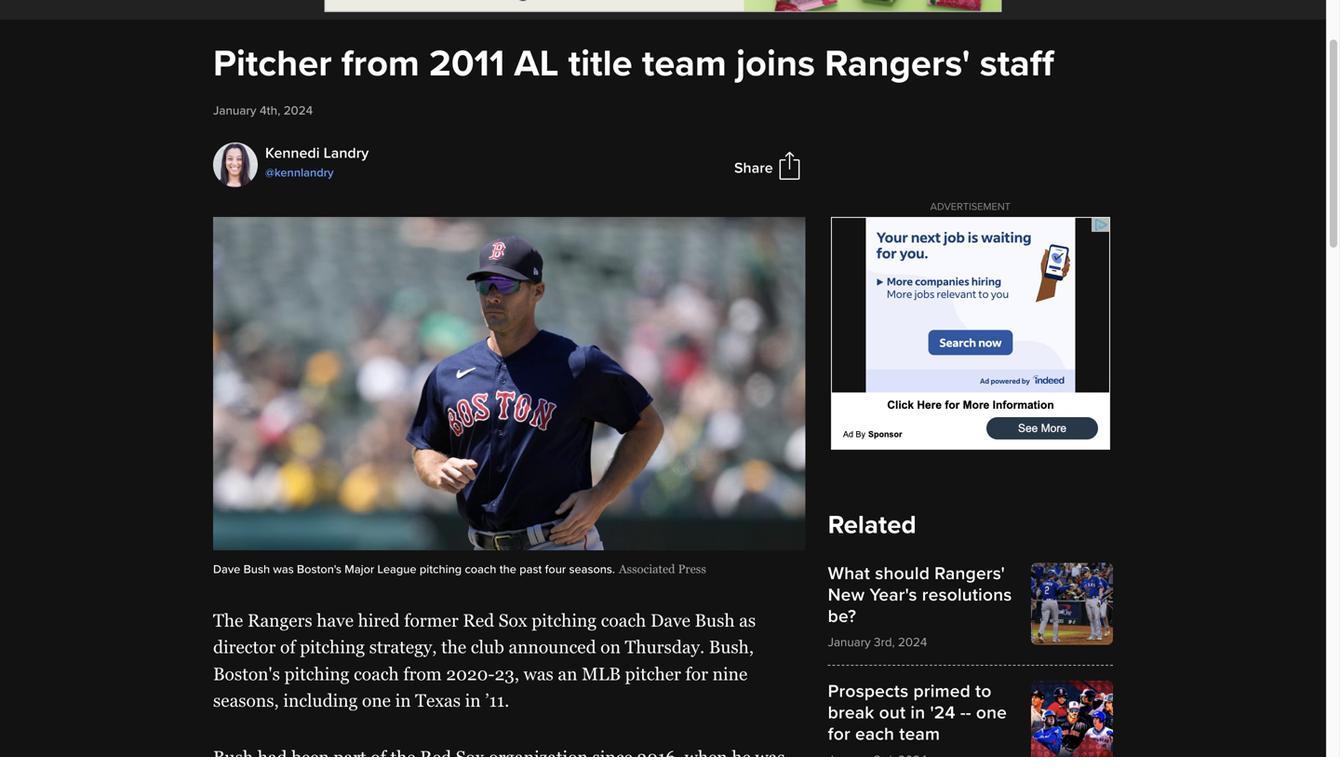 Task type: locate. For each thing, give the bounding box(es) containing it.
kennedi
[[265, 144, 320, 162]]

boston's
[[297, 562, 342, 577], [213, 664, 280, 684]]

dave up the
[[213, 562, 241, 577]]

january down be?
[[828, 634, 871, 650]]

0 horizontal spatial team
[[642, 41, 727, 87]]

dave bush was boston's major league pitching coach the past four seasons. associated press
[[213, 562, 707, 577]]

@
[[265, 165, 275, 180]]

1 horizontal spatial for
[[828, 723, 851, 745]]

1 vertical spatial boston's
[[213, 664, 280, 684]]

be?
[[828, 605, 857, 627]]

the
[[213, 610, 243, 630]]

2 horizontal spatial in
[[911, 702, 926, 723]]

1 vertical spatial dave
[[651, 610, 691, 630]]

1 horizontal spatial dave
[[651, 610, 691, 630]]

kennedi landry @ kennlandry
[[265, 144, 369, 180]]

the up the 2020-
[[441, 637, 467, 657]]

-
[[961, 702, 966, 723], [966, 702, 972, 723]]

pitcher from 2011 al title team joins rangers' staff
[[213, 41, 1055, 87]]

team right title
[[642, 41, 727, 87]]

what should rangers' new year's resolutions be? january 3rd, 2024
[[828, 563, 1013, 650]]

1 horizontal spatial bush
[[695, 610, 735, 630]]

for left nine
[[686, 664, 709, 684]]

in left '11.
[[465, 691, 481, 711]]

in left the ''24'
[[911, 702, 926, 723]]

dave up thursday.
[[651, 610, 691, 630]]

0 horizontal spatial coach
[[354, 664, 399, 684]]

0 vertical spatial advertisement region
[[325, 0, 1002, 12]]

1 horizontal spatial the
[[500, 562, 517, 577]]

0 horizontal spatial boston's
[[213, 664, 280, 684]]

share
[[735, 159, 773, 177]]

pitching
[[420, 562, 462, 577], [532, 610, 597, 630], [300, 637, 365, 657], [285, 664, 350, 684]]

2011
[[429, 41, 505, 87]]

former
[[404, 610, 459, 630]]

strategy,
[[369, 637, 437, 657]]

1 horizontal spatial one
[[977, 702, 1008, 723]]

coach left past
[[465, 562, 497, 577]]

major
[[345, 562, 375, 577]]

0 vertical spatial team
[[642, 41, 727, 87]]

the inside the rangers have hired former red sox pitching coach dave bush as director of pitching strategy, the club announced on thursday. bush, boston's pitching coach from 2020-23, was an mlb pitcher for nine seasons, including one in texas in '11.
[[441, 637, 467, 657]]

team inside the 'prospects primed to break out in '24 -- one for each team'
[[900, 723, 941, 745]]

pitching right league
[[420, 562, 462, 577]]

0 vertical spatial boston's
[[297, 562, 342, 577]]

1 vertical spatial january
[[828, 634, 871, 650]]

january left "4th,"
[[213, 103, 257, 118]]

mlb
[[582, 664, 621, 684]]

january
[[213, 103, 257, 118], [828, 634, 871, 650]]

1 horizontal spatial coach
[[465, 562, 497, 577]]

1 vertical spatial rangers'
[[935, 563, 1006, 584]]

coach
[[465, 562, 497, 577], [601, 610, 647, 630], [354, 664, 399, 684]]

staff
[[980, 41, 1055, 87]]

coach down strategy,
[[354, 664, 399, 684]]

dave
[[213, 562, 241, 577], [651, 610, 691, 630]]

new
[[828, 584, 865, 605]]

boston's up "seasons,"
[[213, 664, 280, 684]]

2 horizontal spatial coach
[[601, 610, 647, 630]]

rangers'
[[825, 41, 971, 87], [935, 563, 1006, 584]]

the left past
[[500, 562, 517, 577]]

from up texas
[[404, 664, 442, 684]]

out
[[880, 702, 906, 723]]

in
[[395, 691, 411, 711], [465, 691, 481, 711], [911, 702, 926, 723]]

pitcher
[[625, 664, 682, 684]]

3rd,
[[874, 634, 895, 650]]

in inside the 'prospects primed to break out in '24 -- one for each team'
[[911, 702, 926, 723]]

from
[[342, 41, 420, 87], [404, 664, 442, 684]]

the
[[500, 562, 517, 577], [441, 637, 467, 657]]

bush
[[244, 562, 270, 577], [695, 610, 735, 630]]

was
[[273, 562, 294, 577], [524, 664, 554, 684]]

what
[[828, 563, 871, 584]]

boston's left the major
[[297, 562, 342, 577]]

0 vertical spatial for
[[686, 664, 709, 684]]

one right including
[[362, 691, 391, 711]]

thursday.
[[625, 637, 705, 657]]

landry
[[324, 144, 369, 162]]

1 horizontal spatial was
[[524, 664, 554, 684]]

0 vertical spatial dave
[[213, 562, 241, 577]]

1 vertical spatial was
[[524, 664, 554, 684]]

team right each
[[900, 723, 941, 745]]

as
[[740, 610, 756, 630]]

2024 right "4th,"
[[284, 103, 313, 118]]

0 horizontal spatial january
[[213, 103, 257, 118]]

was up rangers
[[273, 562, 294, 577]]

1 vertical spatial bush
[[695, 610, 735, 630]]

team
[[642, 41, 727, 87], [900, 723, 941, 745]]

2024
[[284, 103, 313, 118], [899, 634, 928, 650]]

0 vertical spatial the
[[500, 562, 517, 577]]

from left "2011"
[[342, 41, 420, 87]]

coach up on
[[601, 610, 647, 630]]

2024 right 3rd,
[[899, 634, 928, 650]]

for inside the rangers have hired former red sox pitching coach dave bush as director of pitching strategy, the club announced on thursday. bush, boston's pitching coach from 2020-23, was an mlb pitcher for nine seasons, including one in texas in '11.
[[686, 664, 709, 684]]

rangers
[[248, 610, 313, 630]]

for left each
[[828, 723, 851, 745]]

from inside the rangers have hired former red sox pitching coach dave bush as director of pitching strategy, the club announced on thursday. bush, boston's pitching coach from 2020-23, was an mlb pitcher for nine seasons, including one in texas in '11.
[[404, 664, 442, 684]]

pitching up announced
[[532, 610, 597, 630]]

1 vertical spatial for
[[828, 723, 851, 745]]

what should rangers' new year's resolutions be? element
[[828, 563, 1114, 650]]

0 vertical spatial bush
[[244, 562, 270, 577]]

was left an
[[524, 664, 554, 684]]

1 vertical spatial the
[[441, 637, 467, 657]]

1 vertical spatial team
[[900, 723, 941, 745]]

prospects primed to break out in '24 -- one for each team
[[828, 680, 1008, 745]]

for
[[686, 664, 709, 684], [828, 723, 851, 745]]

1 vertical spatial advertisement region
[[831, 217, 1111, 450]]

1 vertical spatial from
[[404, 664, 442, 684]]

1 vertical spatial coach
[[601, 610, 647, 630]]

1 horizontal spatial january
[[828, 634, 871, 650]]

rangers' inside what should rangers' new year's resolutions be? january 3rd, 2024
[[935, 563, 1006, 584]]

in left texas
[[395, 691, 411, 711]]

resolutions
[[923, 584, 1013, 605]]

seasons.
[[569, 562, 615, 577]]

0 horizontal spatial bush
[[244, 562, 270, 577]]

1 horizontal spatial 2024
[[899, 634, 928, 650]]

0 vertical spatial was
[[273, 562, 294, 577]]

1 horizontal spatial team
[[900, 723, 941, 745]]

texas
[[415, 691, 461, 711]]

bush up rangers
[[244, 562, 270, 577]]

red
[[463, 610, 495, 630]]

0 horizontal spatial for
[[686, 664, 709, 684]]

of
[[280, 637, 296, 657]]

1 vertical spatial 2024
[[899, 634, 928, 650]]

one
[[362, 691, 391, 711], [977, 702, 1008, 723]]

advertisement region
[[325, 0, 1002, 12], [831, 217, 1111, 450]]

dave bush was boston's major league pitching coach the past four seasons. image
[[213, 217, 806, 550]]

bush,
[[709, 637, 754, 657]]

0 horizontal spatial one
[[362, 691, 391, 711]]

1 horizontal spatial in
[[465, 691, 481, 711]]

0 horizontal spatial the
[[441, 637, 467, 657]]

bush up bush,
[[695, 610, 735, 630]]

one right the ''24'
[[977, 702, 1008, 723]]

1 horizontal spatial boston's
[[297, 562, 342, 577]]

primed
[[914, 680, 971, 702]]

0 horizontal spatial 2024
[[284, 103, 313, 118]]



Task type: describe. For each thing, give the bounding box(es) containing it.
each
[[856, 723, 895, 745]]

related
[[828, 509, 917, 540]]

an
[[558, 664, 578, 684]]

director
[[213, 637, 276, 657]]

0 vertical spatial rangers'
[[825, 41, 971, 87]]

pitching up including
[[285, 664, 350, 684]]

january inside what should rangers' new year's resolutions be? january 3rd, 2024
[[828, 634, 871, 650]]

seasons,
[[213, 691, 279, 711]]

nine
[[713, 664, 748, 684]]

on
[[601, 637, 621, 657]]

league
[[378, 562, 417, 577]]

kennlandry
[[275, 165, 334, 180]]

year's
[[870, 584, 918, 605]]

for inside the 'prospects primed to break out in '24 -- one for each team'
[[828, 723, 851, 745]]

hired
[[358, 610, 400, 630]]

share button
[[735, 159, 773, 177]]

share image
[[776, 152, 804, 179]]

0 horizontal spatial dave
[[213, 562, 241, 577]]

0 vertical spatial 2024
[[284, 103, 313, 118]]

including
[[283, 691, 358, 711]]

'24
[[931, 702, 956, 723]]

should
[[876, 563, 930, 584]]

announced
[[509, 637, 597, 657]]

kennedi landry image
[[213, 142, 258, 187]]

23,
[[495, 664, 520, 684]]

0 horizontal spatial in
[[395, 691, 411, 711]]

2 vertical spatial coach
[[354, 664, 399, 684]]

pitching down have
[[300, 637, 365, 657]]

al
[[514, 41, 559, 87]]

break
[[828, 702, 875, 723]]

1 - from the left
[[961, 702, 966, 723]]

sox
[[499, 610, 528, 630]]

2024 inside what should rangers' new year's resolutions be? january 3rd, 2024
[[899, 634, 928, 650]]

0 vertical spatial coach
[[465, 562, 497, 577]]

4th,
[[260, 103, 281, 118]]

2020-
[[446, 664, 495, 684]]

boston's inside the rangers have hired former red sox pitching coach dave bush as director of pitching strategy, the club announced on thursday. bush, boston's pitching coach from 2020-23, was an mlb pitcher for nine seasons, including one in texas in '11.
[[213, 664, 280, 684]]

prospects primed to break out in '24 -- one for each team link
[[828, 680, 1114, 757]]

to
[[976, 680, 992, 702]]

2 - from the left
[[966, 702, 972, 723]]

prospects primed to break out in '24 -- one for each team element
[[828, 680, 1114, 757]]

0 vertical spatial january
[[213, 103, 257, 118]]

january 4th, 2024
[[213, 103, 313, 118]]

prospects
[[828, 680, 909, 702]]

'11.
[[485, 691, 510, 711]]

pitcher
[[213, 41, 332, 87]]

club
[[471, 637, 505, 657]]

title
[[569, 41, 633, 87]]

was inside the rangers have hired former red sox pitching coach dave bush as director of pitching strategy, the club announced on thursday. bush, boston's pitching coach from 2020-23, was an mlb pitcher for nine seasons, including one in texas in '11.
[[524, 664, 554, 684]]

dave inside the rangers have hired former red sox pitching coach dave bush as director of pitching strategy, the club announced on thursday. bush, boston's pitching coach from 2020-23, was an mlb pitcher for nine seasons, including one in texas in '11.
[[651, 610, 691, 630]]

one inside the rangers have hired former red sox pitching coach dave bush as director of pitching strategy, the club announced on thursday. bush, boston's pitching coach from 2020-23, was an mlb pitcher for nine seasons, including one in texas in '11.
[[362, 691, 391, 711]]

have
[[317, 610, 354, 630]]

press
[[678, 563, 707, 576]]

the rangers have hired former red sox pitching coach dave bush as director of pitching strategy, the club announced on thursday. bush, boston's pitching coach from 2020-23, was an mlb pitcher for nine seasons, including one in texas in '11.
[[213, 610, 756, 711]]

0 vertical spatial from
[[342, 41, 420, 87]]

associated
[[619, 563, 676, 576]]

bush inside the rangers have hired former red sox pitching coach dave bush as director of pitching strategy, the club announced on thursday. bush, boston's pitching coach from 2020-23, was an mlb pitcher for nine seasons, including one in texas in '11.
[[695, 610, 735, 630]]

one inside the 'prospects primed to break out in '24 -- one for each team'
[[977, 702, 1008, 723]]

0 horizontal spatial was
[[273, 562, 294, 577]]

past
[[520, 562, 542, 577]]

four
[[545, 562, 566, 577]]

joins
[[737, 41, 816, 87]]



Task type: vqa. For each thing, say whether or not it's contained in the screenshot.
the 2024 inside the What should Rangers' New Year's resolutions be? January 3rd, 2024
yes



